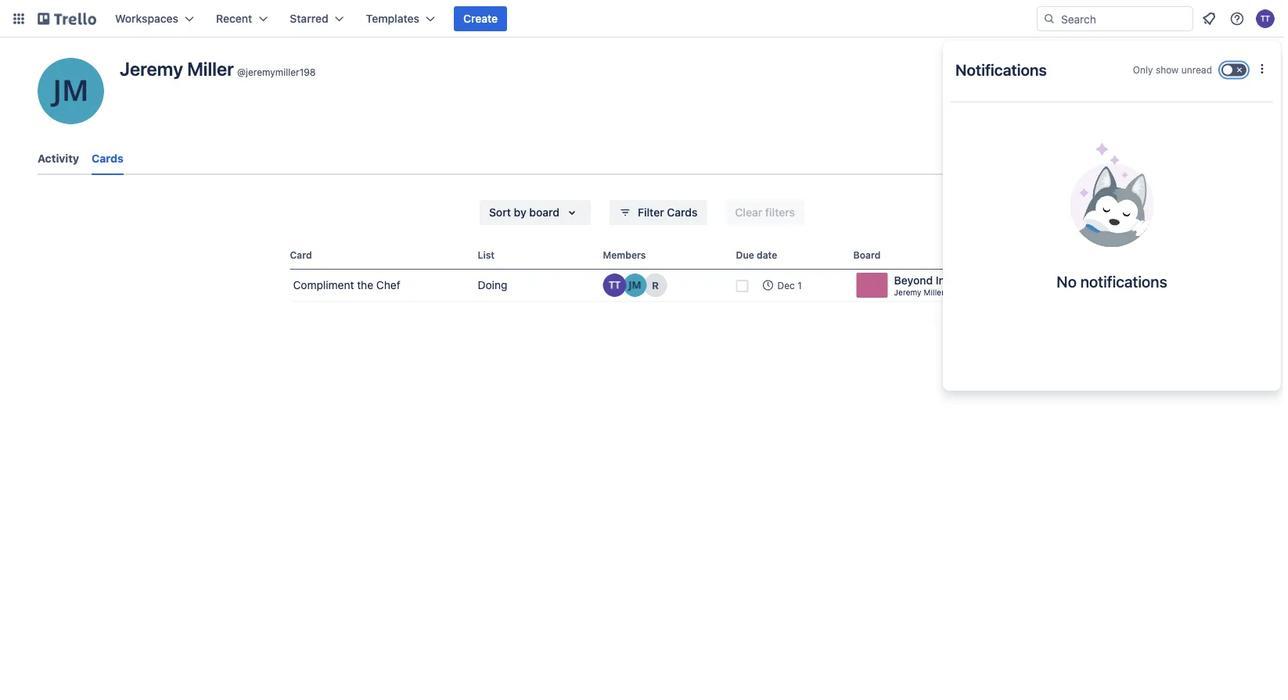 Task type: vqa. For each thing, say whether or not it's contained in the screenshot.
Jeremy within the Beyond Imagination Jeremy Miller's workspace
yes



Task type: locate. For each thing, give the bounding box(es) containing it.
imagination
[[936, 274, 996, 287]]

show
[[1156, 65, 1179, 76]]

only
[[1133, 65, 1153, 76]]

dec 1
[[777, 280, 802, 291]]

starred
[[290, 12, 328, 25]]

recent
[[216, 12, 252, 25]]

cards link
[[92, 145, 124, 175]]

0 vertical spatial jeremy
[[120, 58, 183, 80]]

cards right the activity
[[92, 152, 124, 165]]

1 vertical spatial terry turtle (terryturtle) image
[[603, 274, 626, 297]]

r
[[652, 280, 659, 291]]

chef
[[376, 279, 400, 292]]

@jeremymiller198
[[237, 67, 316, 78]]

1 horizontal spatial terry turtle (terryturtle) image
[[1256, 9, 1275, 28]]

doing
[[478, 279, 507, 292]]

recent button
[[207, 6, 277, 31]]

terry turtle (terryturtle) image inside "primary" element
[[1256, 9, 1275, 28]]

workspaces button
[[106, 6, 203, 31]]

members
[[603, 250, 646, 261]]

card
[[290, 250, 312, 261]]

board
[[853, 250, 881, 261]]

0 vertical spatial cards
[[92, 152, 124, 165]]

notifications
[[1080, 272, 1167, 291]]

jeremy
[[120, 58, 183, 80], [894, 288, 921, 297]]

open information menu image
[[1229, 11, 1245, 27]]

1 vertical spatial jeremy
[[894, 288, 921, 297]]

due
[[736, 250, 754, 261]]

1 horizontal spatial jeremy
[[894, 288, 921, 297]]

cards inside button
[[667, 206, 698, 219]]

cards right filter
[[667, 206, 698, 219]]

no notifications
[[1057, 272, 1167, 291]]

activity
[[38, 152, 79, 165]]

primary element
[[0, 0, 1284, 38]]

search image
[[1043, 13, 1056, 25]]

terry turtle (terryturtle) image right 'open information menu' 'icon'
[[1256, 9, 1275, 28]]

miller's
[[924, 288, 951, 297]]

jeremy inside beyond imagination jeremy miller's workspace
[[894, 288, 921, 297]]

1 horizontal spatial cards
[[667, 206, 698, 219]]

clear filters button
[[726, 200, 804, 225]]

jeremy down workspaces dropdown button
[[120, 58, 183, 80]]

terry turtle (terryturtle) image down the members
[[603, 274, 626, 297]]

terry turtle (terryturtle) image
[[1256, 9, 1275, 28], [603, 274, 626, 297]]

Search field
[[1056, 7, 1193, 31]]

beyond imagination jeremy miller's workspace
[[894, 274, 996, 297]]

0 vertical spatial terry turtle (terryturtle) image
[[1256, 9, 1275, 28]]

0 horizontal spatial cards
[[92, 152, 124, 165]]

clear filters
[[735, 206, 795, 219]]

due date
[[736, 250, 777, 261]]

jeremy down beyond
[[894, 288, 921, 297]]

the
[[357, 279, 373, 292]]

cards
[[92, 152, 124, 165], [667, 206, 698, 219]]

filter cards
[[638, 206, 698, 219]]

activity link
[[38, 145, 79, 173]]

1 vertical spatial cards
[[667, 206, 698, 219]]

1
[[797, 280, 802, 291]]

no
[[1057, 272, 1077, 291]]

0 horizontal spatial jeremy
[[120, 58, 183, 80]]

sort by board button
[[480, 200, 591, 225]]

filter cards button
[[610, 200, 707, 225]]

notifications
[[955, 60, 1047, 79]]



Task type: describe. For each thing, give the bounding box(es) containing it.
create
[[463, 12, 498, 25]]

date
[[757, 250, 777, 261]]

workspaces
[[115, 12, 178, 25]]

dec
[[777, 280, 795, 291]]

only show unread
[[1133, 65, 1212, 76]]

compliment
[[293, 279, 354, 292]]

compliment the chef link
[[290, 270, 471, 301]]

beyond
[[894, 274, 933, 287]]

jeremy miller @jeremymiller198
[[120, 58, 316, 80]]

templates
[[366, 12, 419, 25]]

board
[[529, 206, 559, 219]]

by
[[514, 206, 526, 219]]

jeremy miller (jeremymiller198) image
[[623, 274, 647, 297]]

filter
[[638, 206, 664, 219]]

workspace
[[953, 288, 994, 297]]

taco image
[[1070, 143, 1154, 247]]

0 notifications image
[[1200, 9, 1218, 28]]

create button
[[454, 6, 507, 31]]

switch to… image
[[11, 11, 27, 27]]

r button
[[644, 274, 667, 297]]

compliment the chef
[[293, 279, 400, 292]]

sort
[[489, 206, 511, 219]]

0 horizontal spatial terry turtle (terryturtle) image
[[603, 274, 626, 297]]

miller
[[187, 58, 234, 80]]

starred button
[[280, 6, 353, 31]]

clear
[[735, 206, 762, 219]]

back to home image
[[38, 6, 96, 31]]

templates button
[[357, 6, 444, 31]]

filters
[[765, 206, 795, 219]]

list
[[478, 250, 495, 261]]

sort by board
[[489, 206, 559, 219]]

rubyanndersson (rubyanndersson) image
[[644, 274, 667, 297]]

jeremy miller image
[[38, 58, 104, 124]]

unread
[[1181, 65, 1212, 76]]



